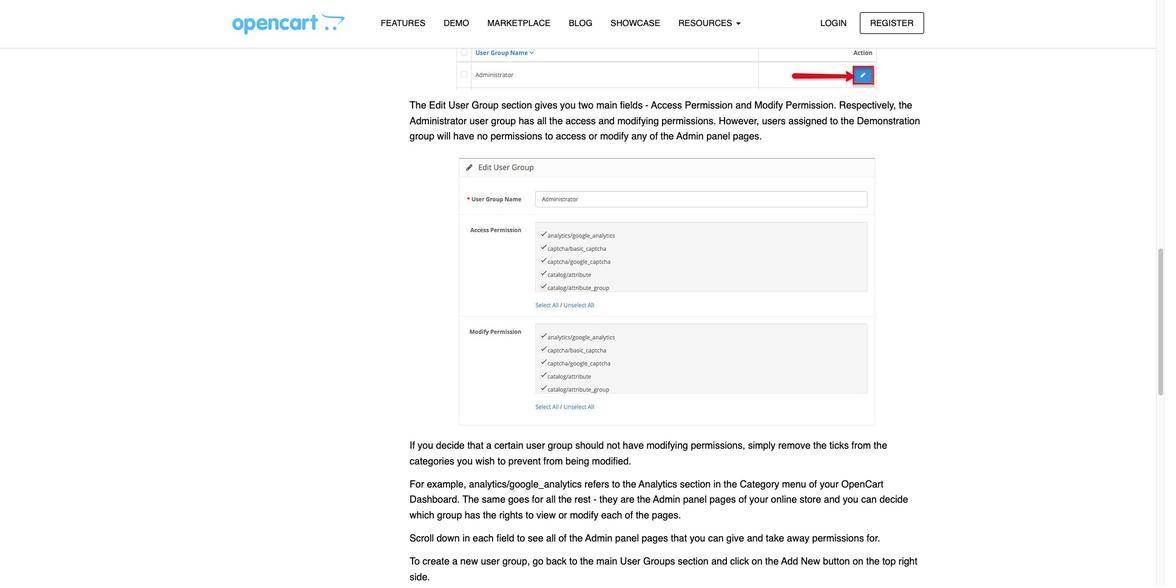 Task type: vqa. For each thing, say whether or not it's contained in the screenshot.
the right '-'
yes



Task type: describe. For each thing, give the bounding box(es) containing it.
can inside for example, analytics/google_analytics refers to the analytics section in the category menu of your opencart dashboard. the same goes for all the rest - they are the admin panel pages of your online store and you can decide which group has the rights to view or modify each of the pages.
[[862, 495, 877, 506]]

rest
[[575, 495, 591, 506]]

edit user group image
[[454, 153, 880, 431]]

scroll
[[410, 534, 434, 545]]

the left rest
[[559, 495, 572, 506]]

refers
[[585, 479, 610, 490]]

to right assigned
[[831, 116, 839, 127]]

respectively,
[[840, 100, 897, 111]]

features link
[[372, 13, 435, 34]]

give
[[727, 534, 745, 545]]

marketplace
[[488, 18, 551, 28]]

two
[[579, 100, 594, 111]]

user inside the edit user group section gives you two main fields - access permission and modify permission. respectively, the administrator user group has all the access and modifying permissions. however, users assigned to the demonstration group will have no permissions to access or modify any of the admin panel pages.
[[449, 100, 469, 111]]

for.
[[867, 534, 881, 545]]

modify inside for example, analytics/google_analytics refers to the analytics section in the category menu of your opencart dashboard. the same goes for all the rest - they are the admin panel pages of your online store and you can decide which group has the rights to view or modify each of the pages.
[[570, 511, 599, 521]]

modifying inside if you decide that a certain user group should not have modifying permissions, simply remove the ticks from the categories you wish to prevent from being modified.
[[647, 441, 689, 452]]

to
[[410, 557, 420, 568]]

in inside for example, analytics/google_analytics refers to the analytics section in the category menu of your opencart dashboard. the same goes for all the rest - they are the admin panel pages of your online store and you can decide which group has the rights to view or modify each of the pages.
[[714, 479, 721, 490]]

the left add
[[766, 557, 779, 568]]

for
[[532, 495, 544, 506]]

2 on from the left
[[853, 557, 864, 568]]

they
[[600, 495, 618, 506]]

the down rest
[[570, 534, 583, 545]]

you right if
[[418, 441, 434, 452]]

add
[[782, 557, 799, 568]]

1 horizontal spatial permissions
[[813, 534, 865, 545]]

no
[[477, 131, 488, 142]]

to inside to create a new user group, go back to the main user groups section and click on the add new button on the top right side.
[[570, 557, 578, 568]]

a inside to create a new user group, go back to the main user groups section and click on the add new button on the top right side.
[[453, 557, 458, 568]]

the up 'are'
[[623, 479, 637, 490]]

dashboard.
[[410, 495, 460, 506]]

you left "give"
[[690, 534, 706, 545]]

field
[[497, 534, 515, 545]]

online
[[771, 495, 797, 506]]

for example, analytics/google_analytics refers to the analytics section in the category menu of your opencart dashboard. the same goes for all the rest - they are the admin panel pages of your online store and you can decide which group has the rights to view or modify each of the pages.
[[410, 479, 909, 521]]

opencart
[[842, 479, 884, 490]]

pages. inside the edit user group section gives you two main fields - access permission and modify permission. respectively, the administrator user group has all the access and modifying permissions. however, users assigned to the demonstration group will have no permissions to access or modify any of the admin panel pages.
[[733, 131, 762, 142]]

store
[[800, 495, 822, 506]]

rights
[[499, 511, 523, 521]]

section inside the edit user group section gives you two main fields - access permission and modify permission. respectively, the administrator user group has all the access and modifying permissions. however, users assigned to the demonstration group will have no permissions to access or modify any of the admin panel pages.
[[502, 100, 532, 111]]

analytics/google_analytics
[[469, 479, 582, 490]]

pages. inside for example, analytics/google_analytics refers to the analytics section in the category menu of your opencart dashboard. the same goes for all the rest - they are the admin panel pages of your online store and you can decide which group has the rights to view or modify each of the pages.
[[652, 511, 681, 521]]

which
[[410, 511, 435, 521]]

pages inside for example, analytics/google_analytics refers to the analytics section in the category menu of your opencart dashboard. the same goes for all the rest - they are the admin panel pages of your online store and you can decide which group has the rights to view or modify each of the pages.
[[710, 495, 736, 506]]

any
[[632, 131, 647, 142]]

the down respectively,
[[841, 116, 855, 127]]

each inside for example, analytics/google_analytics refers to the analytics section in the category menu of your opencart dashboard. the same goes for all the rest - they are the admin panel pages of your online store and you can decide which group has the rights to view or modify each of the pages.
[[602, 511, 623, 521]]

the left ticks
[[814, 441, 827, 452]]

modifying inside the edit user group section gives you two main fields - access permission and modify permission. respectively, the administrator user group has all the access and modifying permissions. however, users assigned to the demonstration group will have no permissions to access or modify any of the admin panel pages.
[[618, 116, 659, 127]]

back
[[546, 557, 567, 568]]

see
[[528, 534, 544, 545]]

button
[[824, 557, 851, 568]]

and inside for example, analytics/google_analytics refers to the analytics section in the category menu of your opencart dashboard. the same goes for all the rest - they are the admin panel pages of your online store and you can decide which group has the rights to view or modify each of the pages.
[[824, 495, 841, 506]]

panel inside for example, analytics/google_analytics refers to the analytics section in the category menu of your opencart dashboard. the same goes for all the rest - they are the admin panel pages of your online store and you can decide which group has the rights to view or modify each of the pages.
[[683, 495, 707, 506]]

decide inside if you decide that a certain user group should not have modifying permissions, simply remove the ticks from the categories you wish to prevent from being modified.
[[436, 441, 465, 452]]

user inside if you decide that a certain user group should not have modifying permissions, simply remove the ticks from the categories you wish to prevent from being modified.
[[526, 441, 545, 452]]

showcase link
[[602, 13, 670, 34]]

1 vertical spatial that
[[671, 534, 687, 545]]

certain
[[495, 441, 524, 452]]

group inside for example, analytics/google_analytics refers to the analytics section in the category menu of your opencart dashboard. the same goes for all the rest - they are the admin panel pages of your online store and you can decide which group has the rights to view or modify each of the pages.
[[437, 511, 462, 521]]

same
[[482, 495, 506, 506]]

admin inside for example, analytics/google_analytics refers to the analytics section in the category menu of your opencart dashboard. the same goes for all the rest - they are the admin panel pages of your online store and you can decide which group has the rights to view or modify each of the pages.
[[653, 495, 681, 506]]

to up they at the bottom of page
[[612, 479, 620, 490]]

the right 'are'
[[638, 495, 651, 506]]

the down 'gives'
[[550, 116, 563, 127]]

analytics
[[639, 479, 678, 490]]

- inside the edit user group section gives you two main fields - access permission and modify permission. respectively, the administrator user group has all the access and modifying permissions. however, users assigned to the demonstration group will have no permissions to access or modify any of the admin panel pages.
[[646, 100, 649, 111]]

2 vertical spatial all
[[546, 534, 556, 545]]

the up demonstration
[[899, 100, 913, 111]]

to create a new user group, go back to the main user groups section and click on the add new button on the top right side.
[[410, 557, 918, 583]]

assigned
[[789, 116, 828, 127]]

administrator
[[410, 116, 467, 127]]

blog link
[[560, 13, 602, 34]]

of down 'are'
[[625, 511, 633, 521]]

opencart - open source shopping cart solution image
[[232, 13, 345, 35]]

are
[[621, 495, 635, 506]]

prevent
[[509, 456, 541, 467]]

top
[[883, 557, 896, 568]]

register
[[871, 18, 914, 28]]

edit
[[429, 100, 446, 111]]

goes
[[509, 495, 530, 506]]

scroll down in each field to see all of the admin panel pages that you can give and take away permissions for.
[[410, 534, 881, 545]]

should
[[576, 441, 604, 452]]

to down 'gives'
[[545, 131, 553, 142]]

create
[[423, 557, 450, 568]]

the down permissions.
[[661, 131, 674, 142]]

simply
[[748, 441, 776, 452]]

showcase
[[611, 18, 661, 28]]

permissions.
[[662, 116, 717, 127]]

the left top
[[867, 557, 880, 568]]

of down category
[[739, 495, 747, 506]]

modified.
[[592, 456, 632, 467]]

user inside to create a new user group, go back to the main user groups section and click on the add new button on the top right side.
[[620, 557, 641, 568]]

modify inside the edit user group section gives you two main fields - access permission and modify permission. respectively, the administrator user group has all the access and modifying permissions. however, users assigned to the demonstration group will have no permissions to access or modify any of the admin panel pages.
[[600, 131, 629, 142]]

marketplace link
[[479, 13, 560, 34]]

if
[[410, 441, 415, 452]]

- inside for example, analytics/google_analytics refers to the analytics section in the category menu of your opencart dashboard. the same goes for all the rest - they are the admin panel pages of your online store and you can decide which group has the rights to view or modify each of the pages.
[[594, 495, 597, 506]]

example,
[[427, 479, 467, 490]]

will
[[437, 131, 451, 142]]

not
[[607, 441, 620, 452]]

group
[[472, 100, 499, 111]]

or inside for example, analytics/google_analytics refers to the analytics section in the category menu of your opencart dashboard. the same goes for all the rest - they are the admin panel pages of your online store and you can decide which group has the rights to view or modify each of the pages.
[[559, 511, 568, 521]]

resources
[[679, 18, 735, 28]]

the down same
[[483, 511, 497, 521]]

0 horizontal spatial each
[[473, 534, 494, 545]]

0 horizontal spatial pages
[[642, 534, 669, 545]]

users
[[762, 116, 786, 127]]

modify
[[755, 100, 784, 111]]

groups
[[644, 557, 676, 568]]

1 vertical spatial can
[[709, 534, 724, 545]]

permission.
[[786, 100, 837, 111]]

to left view
[[526, 511, 534, 521]]

2 vertical spatial panel
[[616, 534, 639, 545]]

of inside the edit user group section gives you two main fields - access permission and modify permission. respectively, the administrator user group has all the access and modifying permissions. however, users assigned to the demonstration group will have no permissions to access or modify any of the admin panel pages.
[[650, 131, 658, 142]]

demonstration
[[858, 116, 921, 127]]

the inside the edit user group section gives you two main fields - access permission and modify permission. respectively, the administrator user group has all the access and modifying permissions. however, users assigned to the demonstration group will have no permissions to access or modify any of the admin panel pages.
[[410, 100, 427, 111]]

permissions,
[[691, 441, 746, 452]]



Task type: locate. For each thing, give the bounding box(es) containing it.
on right button
[[853, 557, 864, 568]]

has inside for example, analytics/google_analytics refers to the analytics section in the category menu of your opencart dashboard. the same goes for all the rest - they are the admin panel pages of your online store and you can decide which group has the rights to view or modify each of the pages.
[[465, 511, 481, 521]]

resources link
[[670, 13, 750, 34]]

user inside the edit user group section gives you two main fields - access permission and modify permission. respectively, the administrator user group has all the access and modifying permissions. however, users assigned to the demonstration group will have no permissions to access or modify any of the admin panel pages.
[[470, 116, 489, 127]]

1 vertical spatial have
[[623, 441, 644, 452]]

admin
[[677, 131, 704, 142], [653, 495, 681, 506], [586, 534, 613, 545]]

you left two
[[561, 100, 576, 111]]

login link
[[811, 12, 858, 34]]

1 horizontal spatial or
[[589, 131, 598, 142]]

- right rest
[[594, 495, 597, 506]]

0 vertical spatial or
[[589, 131, 598, 142]]

access
[[566, 116, 596, 127], [556, 131, 586, 142]]

1 vertical spatial admin
[[653, 495, 681, 506]]

for
[[410, 479, 424, 490]]

section inside for example, analytics/google_analytics refers to the analytics section in the category menu of your opencart dashboard. the same goes for all the rest - they are the admin panel pages of your online store and you can decide which group has the rights to view or modify each of the pages.
[[680, 479, 711, 490]]

however,
[[719, 116, 760, 127]]

you inside the edit user group section gives you two main fields - access permission and modify permission. respectively, the administrator user group has all the access and modifying permissions. however, users assigned to the demonstration group will have no permissions to access or modify any of the admin panel pages.
[[561, 100, 576, 111]]

0 vertical spatial pages.
[[733, 131, 762, 142]]

0 horizontal spatial user
[[449, 100, 469, 111]]

user right new
[[481, 557, 500, 568]]

- right fields
[[646, 100, 649, 111]]

section inside to create a new user group, go back to the main user groups section and click on the add new button on the top right side.
[[678, 557, 709, 568]]

of up back
[[559, 534, 567, 545]]

group inside if you decide that a certain user group should not have modifying permissions, simply remove the ticks from the categories you wish to prevent from being modified.
[[548, 441, 573, 452]]

to right back
[[570, 557, 578, 568]]

that
[[468, 441, 484, 452], [671, 534, 687, 545]]

pages up groups
[[642, 534, 669, 545]]

1 horizontal spatial from
[[852, 441, 872, 452]]

modifying up analytics
[[647, 441, 689, 452]]

you inside for example, analytics/google_analytics refers to the analytics section in the category menu of your opencart dashboard. the same goes for all the rest - they are the admin panel pages of your online store and you can decide which group has the rights to view or modify each of the pages.
[[843, 495, 859, 506]]

can left "give"
[[709, 534, 724, 545]]

0 horizontal spatial have
[[454, 131, 475, 142]]

2 vertical spatial user
[[481, 557, 500, 568]]

1 horizontal spatial your
[[820, 479, 839, 490]]

main inside the edit user group section gives you two main fields - access permission and modify permission. respectively, the administrator user group has all the access and modifying permissions. however, users assigned to the demonstration group will have no permissions to access or modify any of the admin panel pages.
[[597, 100, 618, 111]]

0 vertical spatial the
[[410, 100, 427, 111]]

panel down 'are'
[[616, 534, 639, 545]]

1 horizontal spatial have
[[623, 441, 644, 452]]

1 horizontal spatial can
[[862, 495, 877, 506]]

the right back
[[581, 557, 594, 568]]

view
[[537, 511, 556, 521]]

0 horizontal spatial your
[[750, 495, 769, 506]]

to inside if you decide that a certain user group should not have modifying permissions, simply remove the ticks from the categories you wish to prevent from being modified.
[[498, 456, 506, 467]]

modifying
[[618, 116, 659, 127], [647, 441, 689, 452]]

1 vertical spatial panel
[[683, 495, 707, 506]]

you left wish
[[457, 456, 473, 467]]

modifying up any
[[618, 116, 659, 127]]

1 horizontal spatial a
[[487, 441, 492, 452]]

the left edit at top left
[[410, 100, 427, 111]]

the edit user group section gives you two main fields - access permission and modify permission. respectively, the administrator user group has all the access and modifying permissions. however, users assigned to the demonstration group will have no permissions to access or modify any of the admin panel pages.
[[410, 100, 921, 142]]

1 vertical spatial decide
[[880, 495, 909, 506]]

main right two
[[597, 100, 618, 111]]

a up wish
[[487, 441, 492, 452]]

1 horizontal spatial on
[[853, 557, 864, 568]]

1 vertical spatial a
[[453, 557, 458, 568]]

1 vertical spatial or
[[559, 511, 568, 521]]

1 vertical spatial user
[[526, 441, 545, 452]]

each
[[602, 511, 623, 521], [473, 534, 494, 545]]

admin down they at the bottom of page
[[586, 534, 613, 545]]

go
[[533, 557, 544, 568]]

or down two
[[589, 131, 598, 142]]

1 vertical spatial in
[[463, 534, 470, 545]]

and inside to create a new user group, go back to the main user groups section and click on the add new button on the top right side.
[[712, 557, 728, 568]]

register link
[[860, 12, 924, 34]]

in right down
[[463, 534, 470, 545]]

1 vertical spatial access
[[556, 131, 586, 142]]

have inside if you decide that a certain user group should not have modifying permissions, simply remove the ticks from the categories you wish to prevent from being modified.
[[623, 441, 644, 452]]

each left field
[[473, 534, 494, 545]]

1 horizontal spatial each
[[602, 511, 623, 521]]

0 vertical spatial that
[[468, 441, 484, 452]]

1 vertical spatial all
[[546, 495, 556, 506]]

1 vertical spatial modify
[[570, 511, 599, 521]]

1 main from the top
[[597, 100, 618, 111]]

the right ticks
[[874, 441, 888, 452]]

1 vertical spatial main
[[597, 557, 618, 568]]

on right click
[[752, 557, 763, 568]]

has inside the edit user group section gives you two main fields - access permission and modify permission. respectively, the administrator user group has all the access and modifying permissions. however, users assigned to the demonstration group will have no permissions to access or modify any of the admin panel pages.
[[519, 116, 535, 127]]

0 vertical spatial permissions
[[491, 131, 543, 142]]

1 vertical spatial section
[[680, 479, 711, 490]]

the left category
[[724, 479, 738, 490]]

1 vertical spatial modifying
[[647, 441, 689, 452]]

user down scroll down in each field to see all of the admin panel pages that you can give and take away permissions for.
[[620, 557, 641, 568]]

0 vertical spatial modify
[[600, 131, 629, 142]]

permissions up button
[[813, 534, 865, 545]]

0 vertical spatial admin
[[677, 131, 704, 142]]

1 horizontal spatial decide
[[880, 495, 909, 506]]

categories
[[410, 456, 455, 467]]

1 horizontal spatial -
[[646, 100, 649, 111]]

away
[[787, 534, 810, 545]]

all right for
[[546, 495, 556, 506]]

to
[[831, 116, 839, 127], [545, 131, 553, 142], [498, 456, 506, 467], [612, 479, 620, 490], [526, 511, 534, 521], [517, 534, 525, 545], [570, 557, 578, 568]]

being
[[566, 456, 590, 467]]

demo link
[[435, 13, 479, 34]]

1 vertical spatial has
[[465, 511, 481, 521]]

have left no at the left of page
[[454, 131, 475, 142]]

pages up "give"
[[710, 495, 736, 506]]

1 horizontal spatial in
[[714, 479, 721, 490]]

1 horizontal spatial modify
[[600, 131, 629, 142]]

0 horizontal spatial -
[[594, 495, 597, 506]]

1 vertical spatial the
[[463, 495, 479, 506]]

can down opencart
[[862, 495, 877, 506]]

0 vertical spatial access
[[566, 116, 596, 127]]

or inside the edit user group section gives you two main fields - access permission and modify permission. respectively, the administrator user group has all the access and modifying permissions. however, users assigned to the demonstration group will have no permissions to access or modify any of the admin panel pages.
[[589, 131, 598, 142]]

user up the prevent
[[526, 441, 545, 452]]

from right ticks
[[852, 441, 872, 452]]

you
[[561, 100, 576, 111], [418, 441, 434, 452], [457, 456, 473, 467], [843, 495, 859, 506], [690, 534, 706, 545]]

0 vertical spatial user
[[470, 116, 489, 127]]

can
[[862, 495, 877, 506], [709, 534, 724, 545]]

take
[[766, 534, 785, 545]]

0 horizontal spatial can
[[709, 534, 724, 545]]

in
[[714, 479, 721, 490], [463, 534, 470, 545]]

that inside if you decide that a certain user group should not have modifying permissions, simply remove the ticks from the categories you wish to prevent from being modified.
[[468, 441, 484, 452]]

user up no at the left of page
[[470, 116, 489, 127]]

panel down however,
[[707, 131, 731, 142]]

access
[[651, 100, 683, 111]]

panel inside the edit user group section gives you two main fields - access permission and modify permission. respectively, the administrator user group has all the access and modifying permissions. however, users assigned to the demonstration group will have no permissions to access or modify any of the admin panel pages.
[[707, 131, 731, 142]]

side.
[[410, 572, 430, 583]]

0 vertical spatial panel
[[707, 131, 731, 142]]

user right edit at top left
[[449, 100, 469, 111]]

main down scroll down in each field to see all of the admin panel pages that you can give and take away permissions for.
[[597, 557, 618, 568]]

section
[[502, 100, 532, 111], [680, 479, 711, 490], [678, 557, 709, 568]]

modify
[[600, 131, 629, 142], [570, 511, 599, 521]]

a
[[487, 441, 492, 452], [453, 557, 458, 568]]

the left same
[[463, 495, 479, 506]]

decide inside for example, analytics/google_analytics refers to the analytics section in the category menu of your opencart dashboard. the same goes for all the rest - they are the admin panel pages of your online store and you can decide which group has the rights to view or modify each of the pages.
[[880, 495, 909, 506]]

all inside the edit user group section gives you two main fields - access permission and modify permission. respectively, the administrator user group has all the access and modifying permissions. however, users assigned to the demonstration group will have no permissions to access or modify any of the admin panel pages.
[[537, 116, 547, 127]]

0 vertical spatial your
[[820, 479, 839, 490]]

group left will
[[410, 131, 435, 142]]

menu
[[782, 479, 807, 490]]

1 horizontal spatial user
[[620, 557, 641, 568]]

1 vertical spatial user
[[620, 557, 641, 568]]

0 horizontal spatial has
[[465, 511, 481, 521]]

from left being
[[544, 456, 563, 467]]

have
[[454, 131, 475, 142], [623, 441, 644, 452]]

edit administrator image
[[454, 40, 880, 91]]

modify left any
[[600, 131, 629, 142]]

user inside to create a new user group, go back to the main user groups section and click on the add new button on the top right side.
[[481, 557, 500, 568]]

of right any
[[650, 131, 658, 142]]

fields
[[620, 100, 643, 111]]

section right analytics
[[680, 479, 711, 490]]

group,
[[503, 557, 530, 568]]

2 vertical spatial section
[[678, 557, 709, 568]]

of up store
[[809, 479, 818, 490]]

the up scroll down in each field to see all of the admin panel pages that you can give and take away permissions for.
[[636, 511, 650, 521]]

section left 'gives'
[[502, 100, 532, 111]]

admin down permissions.
[[677, 131, 704, 142]]

2 vertical spatial admin
[[586, 534, 613, 545]]

0 horizontal spatial pages.
[[652, 511, 681, 521]]

features
[[381, 18, 426, 28]]

admin inside the edit user group section gives you two main fields - access permission and modify permission. respectively, the administrator user group has all the access and modifying permissions. however, users assigned to the demonstration group will have no permissions to access or modify any of the admin panel pages.
[[677, 131, 704, 142]]

0 vertical spatial main
[[597, 100, 618, 111]]

gives
[[535, 100, 558, 111]]

0 vertical spatial modifying
[[618, 116, 659, 127]]

0 horizontal spatial or
[[559, 511, 568, 521]]

1 horizontal spatial the
[[463, 495, 479, 506]]

1 vertical spatial permissions
[[813, 534, 865, 545]]

0 vertical spatial section
[[502, 100, 532, 111]]

section right groups
[[678, 557, 709, 568]]

decide up categories
[[436, 441, 465, 452]]

0 vertical spatial pages
[[710, 495, 736, 506]]

of
[[650, 131, 658, 142], [809, 479, 818, 490], [739, 495, 747, 506], [625, 511, 633, 521], [559, 534, 567, 545]]

permission
[[685, 100, 733, 111]]

group down dashboard.
[[437, 511, 462, 521]]

or right view
[[559, 511, 568, 521]]

admin down analytics
[[653, 495, 681, 506]]

to left the see
[[517, 534, 525, 545]]

has
[[519, 116, 535, 127], [465, 511, 481, 521]]

main inside to create a new user group, go back to the main user groups section and click on the add new button on the top right side.
[[597, 557, 618, 568]]

new
[[461, 557, 478, 568]]

that up wish
[[468, 441, 484, 452]]

user
[[449, 100, 469, 111], [620, 557, 641, 568]]

all right the see
[[546, 534, 556, 545]]

your up store
[[820, 479, 839, 490]]

ticks
[[830, 441, 849, 452]]

0 horizontal spatial from
[[544, 456, 563, 467]]

in down permissions,
[[714, 479, 721, 490]]

decide down opencart
[[880, 495, 909, 506]]

1 horizontal spatial has
[[519, 116, 535, 127]]

panel down permissions,
[[683, 495, 707, 506]]

0 vertical spatial have
[[454, 131, 475, 142]]

decide
[[436, 441, 465, 452], [880, 495, 909, 506]]

2 main from the top
[[597, 557, 618, 568]]

1 vertical spatial from
[[544, 456, 563, 467]]

0 horizontal spatial modify
[[570, 511, 599, 521]]

0 vertical spatial from
[[852, 441, 872, 452]]

the inside for example, analytics/google_analytics refers to the analytics section in the category menu of your opencart dashboard. the same goes for all the rest - they are the admin panel pages of your online store and you can decide which group has the rights to view or modify each of the pages.
[[463, 495, 479, 506]]

0 vertical spatial in
[[714, 479, 721, 490]]

you down opencart
[[843, 495, 859, 506]]

your down category
[[750, 495, 769, 506]]

blog
[[569, 18, 593, 28]]

all
[[537, 116, 547, 127], [546, 495, 556, 506], [546, 534, 556, 545]]

permissions right no at the left of page
[[491, 131, 543, 142]]

0 horizontal spatial in
[[463, 534, 470, 545]]

group
[[491, 116, 516, 127], [410, 131, 435, 142], [548, 441, 573, 452], [437, 511, 462, 521]]

wish
[[476, 456, 495, 467]]

0 horizontal spatial that
[[468, 441, 484, 452]]

0 vertical spatial user
[[449, 100, 469, 111]]

down
[[437, 534, 460, 545]]

1 vertical spatial each
[[473, 534, 494, 545]]

modify down rest
[[570, 511, 599, 521]]

have right not
[[623, 441, 644, 452]]

group down group
[[491, 116, 516, 127]]

-
[[646, 100, 649, 111], [594, 495, 597, 506]]

a left new
[[453, 557, 458, 568]]

pages. down however,
[[733, 131, 762, 142]]

1 vertical spatial your
[[750, 495, 769, 506]]

each down they at the bottom of page
[[602, 511, 623, 521]]

all inside for example, analytics/google_analytics refers to the analytics section in the category menu of your opencart dashboard. the same goes for all the rest - they are the admin panel pages of your online store and you can decide which group has the rights to view or modify each of the pages.
[[546, 495, 556, 506]]

group up being
[[548, 441, 573, 452]]

a inside if you decide that a certain user group should not have modifying permissions, simply remove the ticks from the categories you wish to prevent from being modified.
[[487, 441, 492, 452]]

1 vertical spatial pages.
[[652, 511, 681, 521]]

0 horizontal spatial the
[[410, 100, 427, 111]]

1 horizontal spatial pages.
[[733, 131, 762, 142]]

1 on from the left
[[752, 557, 763, 568]]

1 vertical spatial pages
[[642, 534, 669, 545]]

0 vertical spatial -
[[646, 100, 649, 111]]

login
[[821, 18, 847, 28]]

the
[[410, 100, 427, 111], [463, 495, 479, 506]]

1 horizontal spatial pages
[[710, 495, 736, 506]]

click
[[731, 557, 750, 568]]

pages.
[[733, 131, 762, 142], [652, 511, 681, 521]]

0 vertical spatial a
[[487, 441, 492, 452]]

0 horizontal spatial on
[[752, 557, 763, 568]]

1 horizontal spatial that
[[671, 534, 687, 545]]

0 vertical spatial all
[[537, 116, 547, 127]]

pages
[[710, 495, 736, 506], [642, 534, 669, 545]]

if you decide that a certain user group should not have modifying permissions, simply remove the ticks from the categories you wish to prevent from being modified.
[[410, 441, 888, 467]]

0 vertical spatial decide
[[436, 441, 465, 452]]

category
[[740, 479, 780, 490]]

1 vertical spatial -
[[594, 495, 597, 506]]

0 horizontal spatial permissions
[[491, 131, 543, 142]]

to right wish
[[498, 456, 506, 467]]

that up groups
[[671, 534, 687, 545]]

demo
[[444, 18, 469, 28]]

new
[[801, 557, 821, 568]]

0 horizontal spatial a
[[453, 557, 458, 568]]

permissions inside the edit user group section gives you two main fields - access permission and modify permission. respectively, the administrator user group has all the access and modifying permissions. however, users assigned to the demonstration group will have no permissions to access or modify any of the admin panel pages.
[[491, 131, 543, 142]]

0 vertical spatial each
[[602, 511, 623, 521]]

panel
[[707, 131, 731, 142], [683, 495, 707, 506], [616, 534, 639, 545]]

0 vertical spatial can
[[862, 495, 877, 506]]

remove
[[779, 441, 811, 452]]

pages. up scroll down in each field to see all of the admin panel pages that you can give and take away permissions for.
[[652, 511, 681, 521]]

have inside the edit user group section gives you two main fields - access permission and modify permission. respectively, the administrator user group has all the access and modifying permissions. however, users assigned to the demonstration group will have no permissions to access or modify any of the admin panel pages.
[[454, 131, 475, 142]]

right
[[899, 557, 918, 568]]

0 vertical spatial has
[[519, 116, 535, 127]]

0 horizontal spatial decide
[[436, 441, 465, 452]]

all down 'gives'
[[537, 116, 547, 127]]

on
[[752, 557, 763, 568], [853, 557, 864, 568]]



